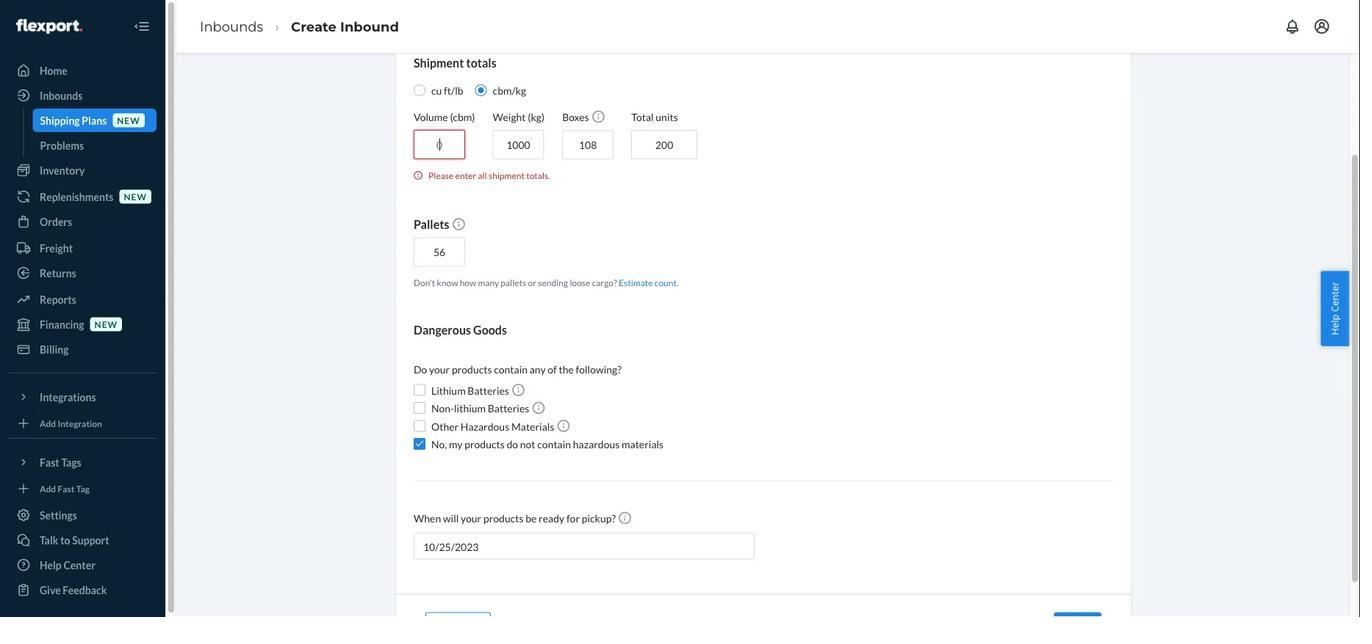 Task type: locate. For each thing, give the bounding box(es) containing it.
help center inside "link"
[[40, 560, 95, 572]]

lithium
[[454, 403, 486, 416]]

1 vertical spatial help center
[[40, 560, 95, 572]]

0 text field down pallets
[[414, 238, 465, 267]]

inbound
[[340, 18, 399, 34]]

all
[[478, 170, 487, 181]]

0 vertical spatial products
[[452, 364, 492, 377]]

hazardous
[[573, 439, 620, 451]]

1 vertical spatial products
[[465, 439, 505, 451]]

open notifications image
[[1284, 18, 1301, 35]]

talk to support button
[[9, 529, 157, 553]]

for
[[566, 513, 580, 526]]

1 horizontal spatial 0 text field
[[631, 131, 697, 160]]

1 horizontal spatial help center
[[1328, 282, 1341, 336]]

0 horizontal spatial help center
[[40, 560, 95, 572]]

or
[[528, 278, 536, 288]]

1 horizontal spatial your
[[461, 513, 481, 526]]

add fast tag
[[40, 484, 90, 494]]

add for add fast tag
[[40, 484, 56, 494]]

0 text field
[[631, 131, 697, 160], [414, 238, 465, 267]]

0 text field down 'units'
[[631, 131, 697, 160]]

estimate count button
[[619, 277, 677, 290]]

tag
[[76, 484, 90, 494]]

your
[[429, 364, 450, 377], [461, 513, 481, 526]]

1 vertical spatial 0 text field
[[414, 238, 465, 267]]

1 vertical spatial add
[[40, 484, 56, 494]]

non-
[[431, 403, 454, 416]]

0 vertical spatial add
[[40, 418, 56, 429]]

will
[[443, 513, 459, 526]]

help
[[1328, 315, 1341, 336], [40, 560, 62, 572]]

products for contain
[[452, 364, 492, 377]]

talk
[[40, 535, 58, 547]]

lithium batteries
[[431, 385, 511, 398]]

0 vertical spatial new
[[117, 115, 140, 126]]

estimate
[[619, 278, 653, 288]]

your right will
[[461, 513, 481, 526]]

enter
[[455, 170, 476, 181]]

products
[[452, 364, 492, 377], [465, 439, 505, 451], [483, 513, 524, 526]]

inventory
[[40, 164, 85, 177]]

integrations
[[40, 391, 96, 404]]

many
[[478, 278, 499, 288]]

help center
[[1328, 282, 1341, 336], [40, 560, 95, 572]]

1 horizontal spatial help
[[1328, 315, 1341, 336]]

do your products contain any of the following?
[[414, 364, 622, 377]]

0 vertical spatial your
[[429, 364, 450, 377]]

feedback
[[63, 585, 107, 597]]

do
[[507, 439, 518, 451]]

cu
[[431, 84, 442, 97]]

products up the lithium batteries
[[452, 364, 492, 377]]

talk to support
[[40, 535, 109, 547]]

center inside "link"
[[64, 560, 95, 572]]

1 vertical spatial center
[[64, 560, 95, 572]]

add up settings
[[40, 484, 56, 494]]

products down hazardous
[[465, 439, 505, 451]]

1 0 text field from the left
[[414, 131, 465, 160]]

2 add from the top
[[40, 484, 56, 494]]

add left integration
[[40, 418, 56, 429]]

batteries up the other hazardous materials
[[488, 403, 529, 416]]

0 text field down weight (kg)
[[493, 131, 544, 160]]

0 vertical spatial fast
[[40, 457, 59, 469]]

settings
[[40, 510, 77, 522]]

contain
[[494, 364, 528, 377], [537, 439, 571, 451]]

be
[[526, 513, 537, 526]]

0 horizontal spatial center
[[64, 560, 95, 572]]

fast left tag at the left of the page
[[58, 484, 75, 494]]

1 vertical spatial fast
[[58, 484, 75, 494]]

0 horizontal spatial contain
[[494, 364, 528, 377]]

1 vertical spatial new
[[124, 191, 147, 202]]

fast
[[40, 457, 59, 469], [58, 484, 75, 494]]

0 horizontal spatial 0 text field
[[414, 131, 465, 160]]

cu ft/lb
[[431, 84, 463, 97]]

new up orders link
[[124, 191, 147, 202]]

batteries up non-lithium batteries
[[468, 385, 509, 398]]

0 horizontal spatial help
[[40, 560, 62, 572]]

0 vertical spatial contain
[[494, 364, 528, 377]]

1 horizontal spatial 0 text field
[[493, 131, 544, 160]]

0 vertical spatial 0 text field
[[631, 131, 697, 160]]

2 vertical spatial new
[[94, 319, 118, 330]]

the
[[559, 364, 574, 377]]

inventory link
[[9, 159, 157, 182]]

freight link
[[9, 237, 157, 260]]

2 vertical spatial products
[[483, 513, 524, 526]]

batteries
[[468, 385, 509, 398], [488, 403, 529, 416]]

problems link
[[33, 134, 157, 157]]

0 vertical spatial batteries
[[468, 385, 509, 398]]

other hazardous materials
[[431, 421, 556, 434]]

how
[[460, 278, 476, 288]]

tags
[[61, 457, 81, 469]]

reports
[[40, 294, 76, 306]]

1 horizontal spatial center
[[1328, 282, 1341, 312]]

loose
[[570, 278, 590, 288]]

0 vertical spatial help center
[[1328, 282, 1341, 336]]

0 vertical spatial inbounds
[[200, 18, 263, 34]]

inbounds link
[[200, 18, 263, 34], [9, 84, 157, 107]]

contain right not
[[537, 439, 571, 451]]

2 0 text field from the left
[[493, 131, 544, 160]]

fast left tags
[[40, 457, 59, 469]]

goods
[[473, 324, 507, 338]]

None radio
[[414, 85, 425, 97], [475, 85, 487, 97], [414, 85, 425, 97], [475, 85, 487, 97]]

inbounds inside breadcrumbs navigation
[[200, 18, 263, 34]]

1 vertical spatial help
[[40, 560, 62, 572]]

1 horizontal spatial inbounds link
[[200, 18, 263, 34]]

replenishments
[[40, 191, 113, 203]]

0 text field for total units
[[631, 131, 697, 160]]

products for do
[[465, 439, 505, 451]]

support
[[72, 535, 109, 547]]

orders
[[40, 216, 72, 228]]

add fast tag link
[[9, 481, 157, 498]]

0 text field
[[414, 131, 465, 160], [493, 131, 544, 160], [562, 131, 614, 160]]

center inside button
[[1328, 282, 1341, 312]]

2 horizontal spatial 0 text field
[[562, 131, 614, 160]]

1 vertical spatial inbounds
[[40, 89, 83, 102]]

1 vertical spatial inbounds link
[[9, 84, 157, 107]]

billing link
[[9, 338, 157, 362]]

help center button
[[1321, 271, 1349, 347]]

give feedback
[[40, 585, 107, 597]]

when
[[414, 513, 441, 526]]

contain left any at the bottom of the page
[[494, 364, 528, 377]]

materials
[[511, 421, 554, 434]]

shipping plans
[[40, 114, 107, 127]]

problems
[[40, 139, 84, 152]]

your right do
[[429, 364, 450, 377]]

other
[[431, 421, 459, 434]]

lithium
[[431, 385, 466, 398]]

None checkbox
[[414, 403, 425, 415], [414, 421, 425, 433], [414, 439, 425, 451], [414, 403, 425, 415], [414, 421, 425, 433], [414, 439, 425, 451]]

new down reports "link" at the left of the page
[[94, 319, 118, 330]]

1 add from the top
[[40, 418, 56, 429]]

1 horizontal spatial inbounds
[[200, 18, 263, 34]]

new right plans at the left top of page
[[117, 115, 140, 126]]

0 vertical spatial center
[[1328, 282, 1341, 312]]

totals.
[[526, 170, 550, 181]]

products left be
[[483, 513, 524, 526]]

0 text field down volume (cbm)
[[414, 131, 465, 160]]

inbounds
[[200, 18, 263, 34], [40, 89, 83, 102]]

new
[[117, 115, 140, 126], [124, 191, 147, 202], [94, 319, 118, 330]]

0 horizontal spatial 0 text field
[[414, 238, 465, 267]]

shipment
[[489, 170, 525, 181]]

0 vertical spatial help
[[1328, 315, 1341, 336]]

0 text field for pallets
[[414, 238, 465, 267]]

non-lithium batteries
[[431, 403, 531, 416]]

1 vertical spatial contain
[[537, 439, 571, 451]]

0 text field down boxes
[[562, 131, 614, 160]]

None checkbox
[[414, 385, 425, 397]]

any
[[530, 364, 546, 377]]



Task type: vqa. For each thing, say whether or not it's contained in the screenshot.
Storage.
no



Task type: describe. For each thing, give the bounding box(es) containing it.
of
[[548, 364, 557, 377]]

help inside help center "link"
[[40, 560, 62, 572]]

to
[[60, 535, 70, 547]]

(kg)
[[528, 111, 545, 124]]

know
[[437, 278, 458, 288]]

please enter all shipment totals.
[[428, 170, 550, 181]]

pallets
[[501, 278, 526, 288]]

following?
[[576, 364, 622, 377]]

help inside help center button
[[1328, 315, 1341, 336]]

fast tags button
[[9, 451, 157, 475]]

give feedback button
[[9, 579, 157, 603]]

1 horizontal spatial contain
[[537, 439, 571, 451]]

new for shipping plans
[[117, 115, 140, 126]]

cargo?
[[592, 278, 617, 288]]

fast inside 'dropdown button'
[[40, 457, 59, 469]]

shipment totals
[[414, 56, 496, 70]]

no, my products do not contain hazardous materials
[[431, 439, 664, 451]]

new for financing
[[94, 319, 118, 330]]

freight
[[40, 242, 73, 255]]

create inbound
[[291, 18, 399, 34]]

weight
[[493, 111, 526, 124]]

0 horizontal spatial inbounds link
[[9, 84, 157, 107]]

volume
[[414, 111, 448, 124]]

weight (kg)
[[493, 111, 545, 124]]

please
[[428, 170, 454, 181]]

when will your products be ready for pickup?
[[414, 513, 618, 526]]

volume (cbm)
[[414, 111, 475, 124]]

flexport logo image
[[16, 19, 82, 34]]

no,
[[431, 439, 447, 451]]

add for add integration
[[40, 418, 56, 429]]

add integration
[[40, 418, 102, 429]]

0 horizontal spatial inbounds
[[40, 89, 83, 102]]

new for replenishments
[[124, 191, 147, 202]]

close navigation image
[[133, 18, 151, 35]]

boxes
[[562, 111, 591, 124]]

1 vertical spatial batteries
[[488, 403, 529, 416]]

create inbound link
[[291, 18, 399, 34]]

pickup?
[[582, 513, 616, 526]]

help center link
[[9, 554, 157, 578]]

integrations button
[[9, 386, 157, 409]]

returns link
[[9, 262, 157, 285]]

financing
[[40, 319, 84, 331]]

total
[[631, 111, 654, 124]]

reports link
[[9, 288, 157, 312]]

home link
[[9, 59, 157, 82]]

orders link
[[9, 210, 157, 234]]

total units
[[631, 111, 678, 124]]

don't
[[414, 278, 435, 288]]

pallets
[[414, 218, 452, 232]]

dangerous
[[414, 324, 471, 338]]

not
[[520, 439, 535, 451]]

give
[[40, 585, 61, 597]]

shipping
[[40, 114, 80, 127]]

sending
[[538, 278, 568, 288]]

materials
[[622, 439, 664, 451]]

help center inside button
[[1328, 282, 1341, 336]]

open account menu image
[[1313, 18, 1331, 35]]

ft/lb
[[444, 84, 463, 97]]

shipment
[[414, 56, 464, 70]]

my
[[449, 439, 463, 451]]

returns
[[40, 267, 76, 280]]

units
[[656, 111, 678, 124]]

0 text field for volume
[[414, 131, 465, 160]]

breadcrumbs navigation
[[188, 5, 411, 48]]

1 vertical spatial your
[[461, 513, 481, 526]]

settings link
[[9, 504, 157, 528]]

cbm/kg
[[493, 84, 526, 97]]

totals
[[466, 56, 496, 70]]

0 text field for weight
[[493, 131, 544, 160]]

0 vertical spatial inbounds link
[[200, 18, 263, 34]]

hazardous
[[461, 421, 509, 434]]

count
[[655, 278, 677, 288]]

don't know how many pallets or sending loose cargo? estimate count .
[[414, 278, 679, 288]]

0 horizontal spatial your
[[429, 364, 450, 377]]

3 0 text field from the left
[[562, 131, 614, 160]]

integration
[[58, 418, 102, 429]]

fast tags
[[40, 457, 81, 469]]

billing
[[40, 344, 69, 356]]

dangerous goods
[[414, 324, 507, 338]]

.
[[677, 278, 679, 288]]

plans
[[82, 114, 107, 127]]

add integration link
[[9, 415, 157, 433]]



